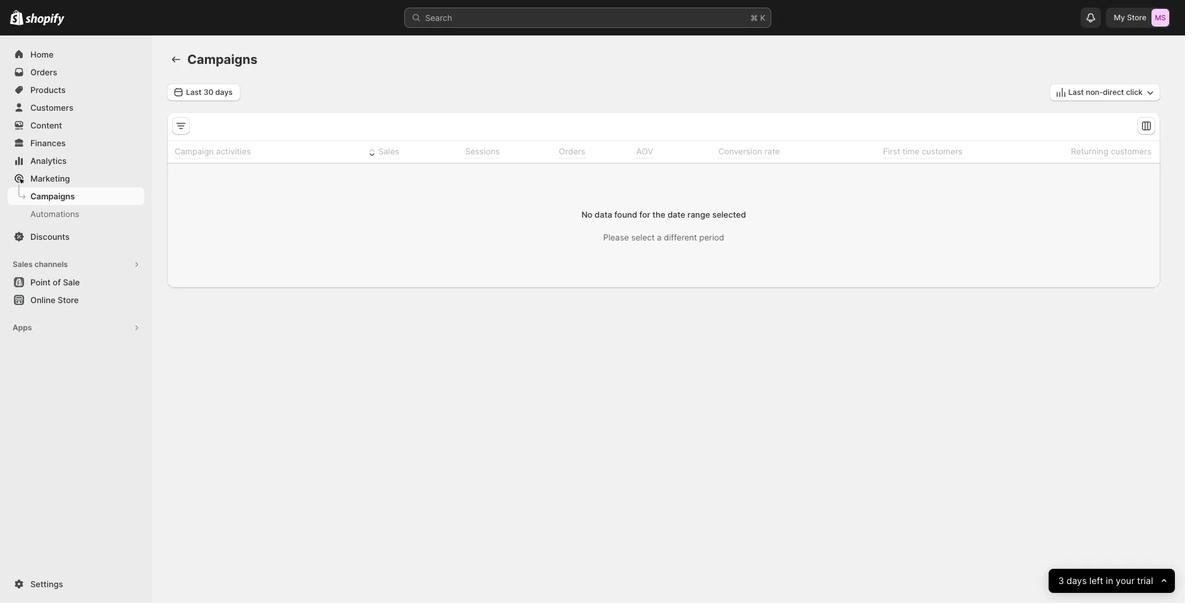 Task type: locate. For each thing, give the bounding box(es) containing it.
customers right returning
[[1111, 146, 1152, 156]]

time
[[903, 146, 920, 156]]

2 customers from the left
[[1111, 146, 1152, 156]]

0 horizontal spatial orders
[[30, 67, 57, 77]]

sales channels button
[[8, 256, 144, 273]]

rate
[[765, 146, 780, 156]]

data
[[595, 209, 612, 220]]

campaign
[[175, 146, 214, 156]]

last
[[186, 87, 202, 97], [1069, 87, 1084, 97]]

discounts
[[30, 232, 70, 242]]

0 vertical spatial campaigns
[[187, 52, 258, 67]]

aov
[[637, 146, 653, 156]]

customers
[[30, 103, 73, 113]]

1 horizontal spatial campaigns
[[187, 52, 258, 67]]

last left "30"
[[186, 87, 202, 97]]

orders inside orders link
[[30, 67, 57, 77]]

content link
[[8, 116, 144, 134]]

last non-direct click button
[[1050, 84, 1161, 101]]

days
[[215, 87, 233, 97], [1067, 575, 1087, 586]]

0 vertical spatial sales
[[378, 146, 399, 156]]

online
[[30, 295, 55, 305]]

customers
[[922, 146, 963, 156], [1111, 146, 1152, 156]]

please select a different period
[[603, 232, 724, 242]]

campaigns
[[187, 52, 258, 67], [30, 191, 75, 201]]

store for online store
[[58, 295, 79, 305]]

1 horizontal spatial customers
[[1111, 146, 1152, 156]]

customers link
[[8, 99, 144, 116]]

my store image
[[1152, 9, 1169, 27]]

1 vertical spatial campaigns
[[30, 191, 75, 201]]

returning customers button
[[1057, 142, 1154, 161]]

last non-direct click
[[1069, 87, 1143, 97]]

last left the non- on the top right of page
[[1069, 87, 1084, 97]]

0 vertical spatial store
[[1127, 13, 1147, 22]]

activities
[[216, 146, 251, 156]]

1 horizontal spatial orders
[[559, 146, 585, 156]]

returning
[[1071, 146, 1109, 156]]

0 horizontal spatial campaigns
[[30, 191, 75, 201]]

sales for sales channels
[[13, 259, 33, 269]]

customers right time
[[922, 146, 963, 156]]

1 vertical spatial days
[[1067, 575, 1087, 586]]

last 30 days
[[186, 87, 233, 97]]

days right "30"
[[215, 87, 233, 97]]

sales inside "sales" button
[[378, 146, 399, 156]]

0 vertical spatial orders
[[30, 67, 57, 77]]

sale
[[63, 277, 80, 287]]

orders button
[[544, 142, 587, 161]]

2 last from the left
[[1069, 87, 1084, 97]]

sales inside 'sales channels' button
[[13, 259, 33, 269]]

customers inside "button"
[[922, 146, 963, 156]]

search
[[425, 13, 452, 23]]

discounts link
[[8, 228, 144, 246]]

analytics link
[[8, 152, 144, 170]]

direct
[[1103, 87, 1124, 97]]

non-
[[1086, 87, 1103, 97]]

in
[[1106, 575, 1114, 586]]

1 horizontal spatial store
[[1127, 13, 1147, 22]]

last for last non-direct click
[[1069, 87, 1084, 97]]

1 vertical spatial store
[[58, 295, 79, 305]]

0 horizontal spatial store
[[58, 295, 79, 305]]

0 horizontal spatial sales
[[13, 259, 33, 269]]

store
[[1127, 13, 1147, 22], [58, 295, 79, 305]]

campaigns up the last 30 days
[[187, 52, 258, 67]]

store inside button
[[58, 295, 79, 305]]

1 vertical spatial sales
[[13, 259, 33, 269]]

for
[[639, 209, 650, 220]]

1 horizontal spatial sales
[[378, 146, 399, 156]]

1 horizontal spatial last
[[1069, 87, 1084, 97]]

a
[[657, 232, 662, 242]]

campaigns link
[[8, 187, 144, 205]]

point of sale button
[[0, 273, 152, 291]]

last for last 30 days
[[186, 87, 202, 97]]

campaigns up automations
[[30, 191, 75, 201]]

days right 3
[[1067, 575, 1087, 586]]

shopify image
[[25, 13, 65, 26]]

settings
[[30, 579, 63, 589]]

left
[[1090, 575, 1104, 586]]

returning customers
[[1071, 146, 1152, 156]]

store right my
[[1127, 13, 1147, 22]]

aov button
[[622, 142, 655, 161]]

0 horizontal spatial last
[[186, 87, 202, 97]]

date
[[668, 209, 685, 220]]

orders inside orders button
[[559, 146, 585, 156]]

0 vertical spatial days
[[215, 87, 233, 97]]

1 vertical spatial orders
[[559, 146, 585, 156]]

sales
[[378, 146, 399, 156], [13, 259, 33, 269]]

0 horizontal spatial customers
[[922, 146, 963, 156]]

products link
[[8, 81, 144, 99]]

orders for orders button
[[559, 146, 585, 156]]

0 horizontal spatial days
[[215, 87, 233, 97]]

last 30 days button
[[167, 84, 240, 101]]

store down sale
[[58, 295, 79, 305]]

selected
[[712, 209, 746, 220]]

orders
[[30, 67, 57, 77], [559, 146, 585, 156]]

first time customers button
[[869, 142, 965, 161]]

found
[[614, 209, 637, 220]]

1 last from the left
[[186, 87, 202, 97]]

last inside dropdown button
[[1069, 87, 1084, 97]]

trial
[[1137, 575, 1153, 586]]

3
[[1059, 575, 1064, 586]]

1 customers from the left
[[922, 146, 963, 156]]

orders for orders link
[[30, 67, 57, 77]]

marketing
[[30, 173, 70, 184]]

days inside 'dropdown button'
[[1067, 575, 1087, 586]]

last inside dropdown button
[[186, 87, 202, 97]]

marketing link
[[8, 170, 144, 187]]

point
[[30, 277, 51, 287]]

1 horizontal spatial days
[[1067, 575, 1087, 586]]



Task type: describe. For each thing, give the bounding box(es) containing it.
click
[[1126, 87, 1143, 97]]

sessions button
[[451, 142, 502, 161]]

please
[[603, 232, 629, 242]]

campaign activities
[[175, 146, 251, 156]]

home
[[30, 49, 54, 59]]

first time customers
[[883, 146, 963, 156]]

sessions
[[465, 146, 500, 156]]

k
[[760, 13, 766, 23]]

shopify image
[[10, 10, 24, 25]]

no data found for the date range selected
[[581, 209, 746, 220]]

conversion rate
[[718, 146, 780, 156]]

period
[[699, 232, 724, 242]]

automations
[[30, 209, 79, 219]]

point of sale link
[[8, 273, 144, 291]]

sales for sales
[[378, 146, 399, 156]]

range
[[688, 209, 710, 220]]

of
[[53, 277, 61, 287]]

home link
[[8, 46, 144, 63]]

my
[[1114, 13, 1125, 22]]

automations link
[[8, 205, 144, 223]]

store for my store
[[1127, 13, 1147, 22]]

finances
[[30, 138, 66, 148]]

online store button
[[0, 291, 152, 309]]

apps
[[13, 323, 32, 332]]

your
[[1116, 575, 1135, 586]]

conversion
[[718, 146, 762, 156]]

sales channels
[[13, 259, 68, 269]]

3 days left in your trial
[[1059, 575, 1153, 586]]

finances link
[[8, 134, 144, 152]]

online store link
[[8, 291, 144, 309]]

point of sale
[[30, 277, 80, 287]]

⌘ k
[[750, 13, 766, 23]]

first
[[883, 146, 900, 156]]

products
[[30, 85, 66, 95]]

3 days left in your trial button
[[1049, 569, 1175, 593]]

settings link
[[8, 575, 144, 593]]

orders link
[[8, 63, 144, 81]]

⌘
[[750, 13, 758, 23]]

customers inside button
[[1111, 146, 1152, 156]]

sales button
[[364, 142, 401, 161]]

no
[[581, 209, 593, 220]]

the
[[653, 209, 666, 220]]

channels
[[34, 259, 68, 269]]

apps button
[[8, 319, 144, 337]]

days inside dropdown button
[[215, 87, 233, 97]]

my store
[[1114, 13, 1147, 22]]

analytics
[[30, 156, 67, 166]]

content
[[30, 120, 62, 130]]

select
[[631, 232, 655, 242]]

different
[[664, 232, 697, 242]]

online store
[[30, 295, 79, 305]]

30
[[204, 87, 213, 97]]



Task type: vqa. For each thing, say whether or not it's contained in the screenshot.
time
yes



